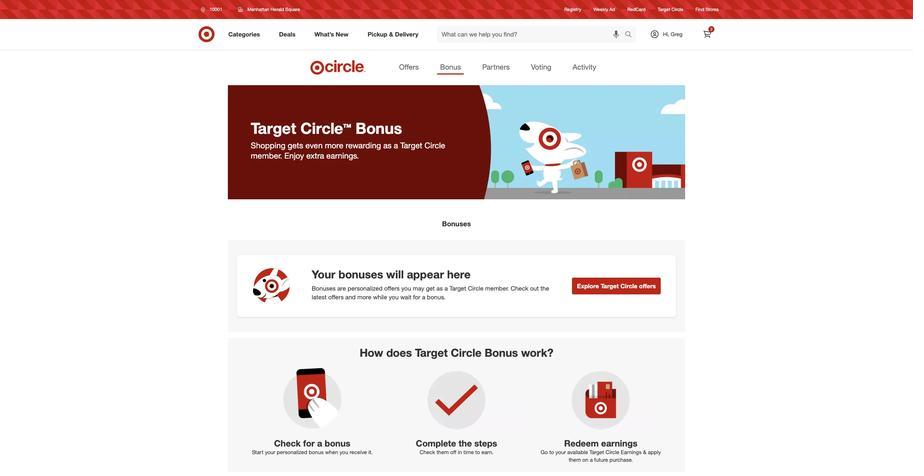Task type: locate. For each thing, give the bounding box(es) containing it.
& left apply
[[643, 450, 646, 456]]

1 horizontal spatial more
[[357, 294, 371, 302]]

0 horizontal spatial the
[[459, 438, 472, 449]]

explore
[[577, 283, 599, 290]]

1 vertical spatial member.
[[485, 285, 509, 293]]

offers
[[639, 283, 656, 290], [384, 285, 400, 293], [328, 294, 344, 302]]

1 horizontal spatial to
[[549, 450, 554, 456]]

future
[[594, 457, 608, 464]]

1 horizontal spatial your
[[555, 450, 566, 456]]

redeem
[[564, 438, 599, 449]]

deals
[[279, 30, 295, 38]]

personalized down bonuses
[[348, 285, 383, 293]]

bonus left when
[[309, 450, 324, 456]]

offers
[[399, 62, 419, 71]]

0 horizontal spatial member.
[[251, 151, 282, 161]]

& inside redeem earnings go to your available target circle earnings & apply them on a future purchase.
[[643, 450, 646, 456]]

1 vertical spatial bonuses
[[312, 285, 336, 293]]

0 horizontal spatial bonus
[[356, 119, 402, 138]]

to right the 'time'
[[475, 450, 480, 456]]

hi,
[[663, 31, 669, 37]]

more
[[325, 141, 343, 150], [357, 294, 371, 302]]

1 vertical spatial bonus
[[356, 119, 402, 138]]

as right rewarding
[[383, 141, 392, 150]]

how does target circle bonus work?
[[360, 346, 553, 360]]

your inside check for a bonus start your personalized bonus when you receive it.
[[265, 450, 275, 456]]

to right go at bottom right
[[549, 450, 554, 456]]

0 vertical spatial more
[[325, 141, 343, 150]]

1 horizontal spatial bonus
[[325, 438, 350, 449]]

rewarding
[[346, 141, 381, 150]]

new
[[336, 30, 349, 38]]

off
[[450, 450, 456, 456]]

1 horizontal spatial member.
[[485, 285, 509, 293]]

1 vertical spatial for
[[303, 438, 315, 449]]

more inside your bonuses will appear here bonuses are personalized offers you may get as a target circle member. check out the latest offers and more while you wait for a bonus.
[[357, 294, 371, 302]]

earn.
[[482, 450, 493, 456]]

when
[[325, 450, 338, 456]]

0 vertical spatial for
[[413, 294, 420, 302]]

bonus up when
[[325, 438, 350, 449]]

explore target circle offers
[[577, 283, 656, 290]]

1 horizontal spatial them
[[569, 457, 581, 464]]

go
[[541, 450, 548, 456]]

1 vertical spatial as
[[436, 285, 443, 293]]

your right go at bottom right
[[555, 450, 566, 456]]

1 horizontal spatial &
[[643, 450, 646, 456]]

0 horizontal spatial them
[[437, 450, 449, 456]]

personalized right start
[[277, 450, 307, 456]]

for inside your bonuses will appear here bonuses are personalized offers you may get as a target circle member. check out the latest offers and more while you wait for a bonus.
[[413, 294, 420, 302]]

start
[[252, 450, 263, 456]]

offers link
[[396, 60, 422, 75]]

0 horizontal spatial check
[[274, 438, 301, 449]]

delivery
[[395, 30, 418, 38]]

you inside check for a bonus start your personalized bonus when you receive it.
[[340, 450, 348, 456]]

1 vertical spatial personalized
[[277, 450, 307, 456]]

earnings
[[621, 450, 642, 456]]

apply
[[648, 450, 661, 456]]

them left off
[[437, 450, 449, 456]]

you
[[401, 285, 411, 293], [389, 294, 399, 302], [340, 450, 348, 456]]

target inside your bonuses will appear here bonuses are personalized offers you may get as a target circle member. check out the latest offers and more while you wait for a bonus.
[[449, 285, 466, 293]]

2 vertical spatial bonus
[[485, 346, 518, 360]]

for
[[413, 294, 420, 302], [303, 438, 315, 449]]

search
[[622, 31, 640, 39]]

1 vertical spatial them
[[569, 457, 581, 464]]

partners
[[482, 62, 510, 71]]

2 vertical spatial check
[[420, 450, 435, 456]]

1 horizontal spatial offers
[[384, 285, 400, 293]]

member. inside your bonuses will appear here bonuses are personalized offers you may get as a target circle member. check out the latest offers and more while you wait for a bonus.
[[485, 285, 509, 293]]

1 vertical spatial &
[[643, 450, 646, 456]]

your right start
[[265, 450, 275, 456]]

1 vertical spatial check
[[274, 438, 301, 449]]

a inside check for a bonus start your personalized bonus when you receive it.
[[317, 438, 322, 449]]

hi, greg
[[663, 31, 683, 37]]

you left wait
[[389, 294, 399, 302]]

bonuses
[[442, 220, 471, 228], [312, 285, 336, 293]]

1 horizontal spatial the
[[541, 285, 549, 293]]

check for a bonus start your personalized bonus when you receive it.
[[252, 438, 373, 456]]

more up earnings.
[[325, 141, 343, 150]]

0 horizontal spatial &
[[389, 30, 393, 38]]

0 vertical spatial you
[[401, 285, 411, 293]]

1 vertical spatial more
[[357, 294, 371, 302]]

target inside redeem earnings go to your available target circle earnings & apply them on a future purchase.
[[589, 450, 604, 456]]

2 horizontal spatial you
[[401, 285, 411, 293]]

while
[[373, 294, 387, 302]]

2 horizontal spatial check
[[511, 285, 528, 293]]

them inside redeem earnings go to your available target circle earnings & apply them on a future purchase.
[[569, 457, 581, 464]]

you up wait
[[401, 285, 411, 293]]

them
[[437, 450, 449, 456], [569, 457, 581, 464]]

does
[[386, 346, 412, 360]]

1 horizontal spatial check
[[420, 450, 435, 456]]

What can we help you find? suggestions appear below search field
[[437, 26, 627, 43]]

0 vertical spatial member.
[[251, 151, 282, 161]]

0 horizontal spatial your
[[265, 450, 275, 456]]

member. left out
[[485, 285, 509, 293]]

them inside complete the steps check them off in time to earn.
[[437, 450, 449, 456]]

find stores
[[695, 7, 719, 12]]

the up the 'time'
[[459, 438, 472, 449]]

member. down shopping
[[251, 151, 282, 161]]

circle
[[672, 7, 683, 12], [300, 119, 343, 138], [425, 141, 445, 150], [620, 283, 637, 290], [468, 285, 484, 293], [451, 346, 482, 360], [606, 450, 619, 456]]

them down available
[[569, 457, 581, 464]]

0 horizontal spatial as
[[383, 141, 392, 150]]

it.
[[368, 450, 373, 456]]

0 horizontal spatial personalized
[[277, 450, 307, 456]]

1 horizontal spatial as
[[436, 285, 443, 293]]

1 to from the left
[[475, 450, 480, 456]]

2 your from the left
[[555, 450, 566, 456]]

herald
[[271, 6, 284, 12]]

0 horizontal spatial to
[[475, 450, 480, 456]]

to
[[475, 450, 480, 456], [549, 450, 554, 456]]

1 horizontal spatial bonuses
[[442, 220, 471, 228]]

personalized
[[348, 285, 383, 293], [277, 450, 307, 456]]

earnings.
[[326, 151, 359, 161]]

1 vertical spatial the
[[459, 438, 472, 449]]

as right get
[[436, 285, 443, 293]]

the right out
[[541, 285, 549, 293]]

0 vertical spatial bonus
[[440, 62, 461, 71]]

& right pickup
[[389, 30, 393, 38]]

are
[[337, 285, 346, 293]]

time
[[463, 450, 474, 456]]

1 your from the left
[[265, 450, 275, 456]]

stores
[[706, 7, 719, 12]]

member. inside target circle ™ bonus shopping gets even more rewarding as a target circle member. enjoy extra earnings.
[[251, 151, 282, 161]]

0 vertical spatial them
[[437, 450, 449, 456]]

10001
[[210, 6, 222, 12]]

as inside target circle ™ bonus shopping gets even more rewarding as a target circle member. enjoy extra earnings.
[[383, 141, 392, 150]]

1 horizontal spatial for
[[413, 294, 420, 302]]

even
[[305, 141, 323, 150]]

here
[[447, 268, 471, 282]]

1 horizontal spatial bonus
[[440, 62, 461, 71]]

more right and
[[357, 294, 371, 302]]

0 vertical spatial check
[[511, 285, 528, 293]]

your
[[265, 450, 275, 456], [555, 450, 566, 456]]

2 vertical spatial you
[[340, 450, 348, 456]]

pickup & delivery link
[[361, 26, 428, 43]]

appear
[[407, 268, 444, 282]]

0 vertical spatial &
[[389, 30, 393, 38]]

redeem earnings go to your available target circle earnings & apply them on a future purchase.
[[541, 438, 661, 464]]

earnings
[[601, 438, 637, 449]]

0 horizontal spatial more
[[325, 141, 343, 150]]

manhattan herald square
[[247, 6, 300, 12]]

&
[[389, 30, 393, 38], [643, 450, 646, 456]]

0 vertical spatial as
[[383, 141, 392, 150]]

0 vertical spatial personalized
[[348, 285, 383, 293]]

your inside redeem earnings go to your available target circle earnings & apply them on a future purchase.
[[555, 450, 566, 456]]

0 horizontal spatial bonus
[[309, 450, 324, 456]]

0 vertical spatial the
[[541, 285, 549, 293]]

latest
[[312, 294, 327, 302]]

0 horizontal spatial bonuses
[[312, 285, 336, 293]]

1 horizontal spatial personalized
[[348, 285, 383, 293]]

the
[[541, 285, 549, 293], [459, 438, 472, 449]]

as
[[383, 141, 392, 150], [436, 285, 443, 293]]

target
[[658, 7, 670, 12], [251, 119, 296, 138], [400, 141, 422, 150], [601, 283, 619, 290], [449, 285, 466, 293], [415, 346, 448, 360], [589, 450, 604, 456]]

1 vertical spatial you
[[389, 294, 399, 302]]

for inside check for a bonus start your personalized bonus when you receive it.
[[303, 438, 315, 449]]

you right when
[[340, 450, 348, 456]]

on
[[582, 457, 588, 464]]

complete the steps check them off in time to earn.
[[416, 438, 497, 456]]

2 to from the left
[[549, 450, 554, 456]]

ad
[[609, 7, 615, 12]]

0 horizontal spatial for
[[303, 438, 315, 449]]

0 horizontal spatial you
[[340, 450, 348, 456]]

0 vertical spatial bonuses
[[442, 220, 471, 228]]

bonus
[[325, 438, 350, 449], [309, 450, 324, 456]]



Task type: vqa. For each thing, say whether or not it's contained in the screenshot.
2nd your
yes



Task type: describe. For each thing, give the bounding box(es) containing it.
find
[[695, 7, 704, 12]]

to inside complete the steps check them off in time to earn.
[[475, 450, 480, 456]]

personalized inside your bonuses will appear here bonuses are personalized offers you may get as a target circle member. check out the latest offers and more while you wait for a bonus.
[[348, 285, 383, 293]]

you for bonus
[[340, 450, 348, 456]]

& inside pickup & delivery link
[[389, 30, 393, 38]]

registry link
[[564, 6, 581, 13]]

square
[[285, 6, 300, 12]]

™
[[343, 120, 351, 138]]

weekly ad
[[594, 7, 615, 12]]

weekly ad link
[[594, 6, 615, 13]]

circle inside redeem earnings go to your available target circle earnings & apply them on a future purchase.
[[606, 450, 619, 456]]

check inside complete the steps check them off in time to earn.
[[420, 450, 435, 456]]

bonus link
[[437, 60, 464, 75]]

may
[[413, 285, 424, 293]]

2
[[710, 27, 713, 32]]

complete
[[416, 438, 456, 449]]

extra
[[306, 151, 324, 161]]

redcard
[[627, 7, 646, 12]]

you for appear
[[401, 285, 411, 293]]

available
[[567, 450, 588, 456]]

shopping
[[251, 141, 285, 150]]

and
[[345, 294, 356, 302]]

as inside your bonuses will appear here bonuses are personalized offers you may get as a target circle member. check out the latest offers and more while you wait for a bonus.
[[436, 285, 443, 293]]

2 link
[[699, 26, 716, 43]]

1 vertical spatial bonus
[[309, 450, 324, 456]]

target circle logo image
[[309, 59, 367, 75]]

pickup & delivery
[[368, 30, 418, 38]]

manhattan herald square button
[[233, 3, 305, 16]]

categories
[[228, 30, 260, 38]]

purchase.
[[610, 457, 633, 464]]

get
[[426, 285, 435, 293]]

will
[[386, 268, 404, 282]]

activity link
[[570, 60, 599, 75]]

bonuses inside your bonuses will appear here bonuses are personalized offers you may get as a target circle member. check out the latest offers and more while you wait for a bonus.
[[312, 285, 336, 293]]

how
[[360, 346, 383, 360]]

receive
[[350, 450, 367, 456]]

bonus inside bonus link
[[440, 62, 461, 71]]

10001 button
[[196, 3, 230, 16]]

deals link
[[273, 26, 305, 43]]

0 vertical spatial bonus
[[325, 438, 350, 449]]

enjoy
[[284, 151, 304, 161]]

the inside complete the steps check them off in time to earn.
[[459, 438, 472, 449]]

partners link
[[479, 60, 513, 75]]

in
[[458, 450, 462, 456]]

1 horizontal spatial you
[[389, 294, 399, 302]]

a inside redeem earnings go to your available target circle earnings & apply them on a future purchase.
[[590, 457, 593, 464]]

0 horizontal spatial offers
[[328, 294, 344, 302]]

your bonuses will appear here bonuses are personalized offers you may get as a target circle member. check out the latest offers and more while you wait for a bonus.
[[312, 268, 549, 302]]

out
[[530, 285, 539, 293]]

voting link
[[528, 60, 554, 75]]

weekly
[[594, 7, 608, 12]]

the inside your bonuses will appear here bonuses are personalized offers you may get as a target circle member. check out the latest offers and more while you wait for a bonus.
[[541, 285, 549, 293]]

2 horizontal spatial bonus
[[485, 346, 518, 360]]

what's new
[[314, 30, 349, 38]]

steps
[[474, 438, 497, 449]]

target circle ™ bonus shopping gets even more rewarding as a target circle member. enjoy extra earnings.
[[251, 119, 445, 161]]

check inside your bonuses will appear here bonuses are personalized offers you may get as a target circle member. check out the latest offers and more while you wait for a bonus.
[[511, 285, 528, 293]]

target circle
[[658, 7, 683, 12]]

a inside target circle ™ bonus shopping gets even more rewarding as a target circle member. enjoy extra earnings.
[[394, 141, 398, 150]]

explore target circle offers link
[[572, 278, 661, 295]]

2 horizontal spatial offers
[[639, 283, 656, 290]]

target circle link
[[658, 6, 683, 13]]

more inside target circle ™ bonus shopping gets even more rewarding as a target circle member. enjoy extra earnings.
[[325, 141, 343, 150]]

what's new link
[[308, 26, 358, 43]]

wait
[[400, 294, 411, 302]]

work?
[[521, 346, 553, 360]]

activity
[[573, 62, 596, 71]]

find stores link
[[695, 6, 719, 13]]

voting
[[531, 62, 551, 71]]

redcard link
[[627, 6, 646, 13]]

greg
[[671, 31, 683, 37]]

what's
[[314, 30, 334, 38]]

registry
[[564, 7, 581, 12]]

personalized inside check for a bonus start your personalized bonus when you receive it.
[[277, 450, 307, 456]]

your
[[312, 268, 335, 282]]

check inside check for a bonus start your personalized bonus when you receive it.
[[274, 438, 301, 449]]

categories link
[[222, 26, 269, 43]]

bonus.
[[427, 294, 445, 302]]

pickup
[[368, 30, 387, 38]]

search button
[[622, 26, 640, 44]]

bonuses
[[338, 268, 383, 282]]

manhattan
[[247, 6, 269, 12]]

gets
[[288, 141, 303, 150]]

to inside redeem earnings go to your available target circle earnings & apply them on a future purchase.
[[549, 450, 554, 456]]

circle inside your bonuses will appear here bonuses are personalized offers you may get as a target circle member. check out the latest offers and more while you wait for a bonus.
[[468, 285, 484, 293]]

bonus inside target circle ™ bonus shopping gets even more rewarding as a target circle member. enjoy extra earnings.
[[356, 119, 402, 138]]



